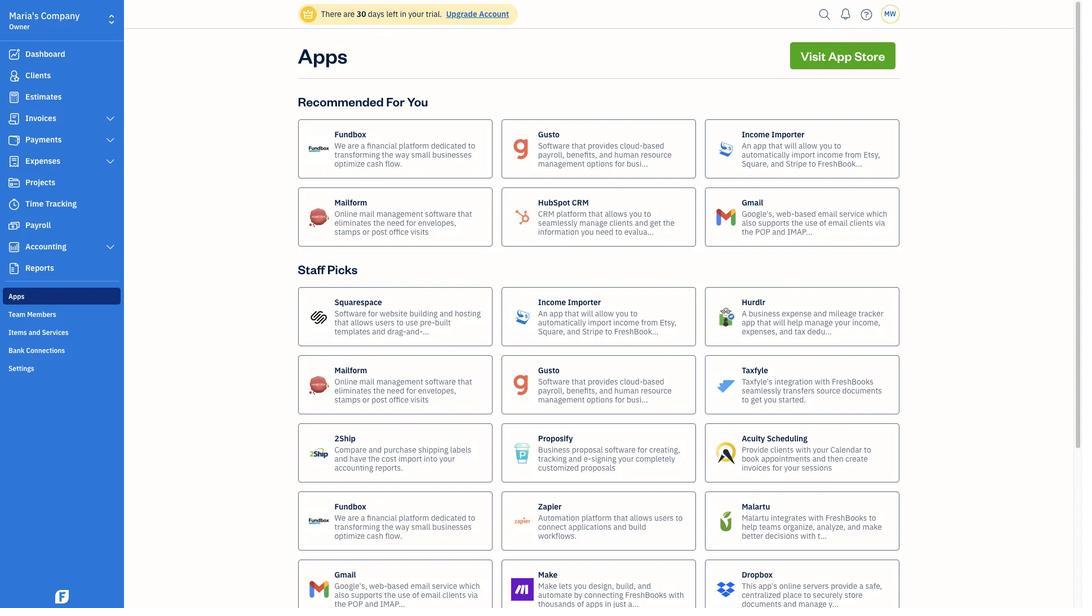 Task type: locate. For each thing, give the bounding box(es) containing it.
clients inside hubspot crm crm platform that allows you to seamlessly manage clients and get the information you need to evalua...
[[610, 218, 633, 228]]

financial down for
[[367, 141, 397, 151]]

fundbox right fundbox image
[[335, 502, 366, 512]]

2 businesses from the top
[[433, 522, 472, 533]]

connections
[[26, 347, 65, 355]]

1 office from the top
[[389, 227, 409, 237]]

automatically
[[742, 150, 790, 160], [538, 318, 586, 328]]

0 vertical spatial use
[[805, 218, 818, 228]]

projects
[[25, 178, 55, 188]]

0 vertical spatial manage
[[580, 218, 608, 228]]

0 vertical spatial businesses
[[433, 150, 472, 160]]

0 horizontal spatial help
[[742, 522, 758, 533]]

your right signing
[[619, 454, 634, 464]]

create
[[846, 454, 868, 464]]

pop right gmail image on the bottom left of page
[[348, 600, 363, 609]]

invoices link
[[3, 109, 121, 129]]

online for picks
[[335, 377, 358, 387]]

mail right mailform image
[[360, 377, 375, 387]]

0 vertical spatial income importer an app that will allow you to automatically import income from etsy, square, and stripe to freshbook...
[[742, 129, 881, 169]]

0 vertical spatial transforming
[[335, 150, 380, 160]]

2 small from the top
[[411, 522, 431, 533]]

benefits, up hubspot
[[567, 150, 598, 160]]

app's
[[759, 582, 778, 592]]

2 stamps from the top
[[335, 395, 361, 405]]

post
[[372, 227, 387, 237], [372, 395, 387, 405]]

income for income importer icon
[[817, 150, 843, 160]]

you inside taxfyle taxfyle's integration with freshbooks seamlessly transfers source documents to get you started.
[[764, 395, 777, 405]]

applications
[[569, 522, 612, 533]]

transforming
[[335, 150, 380, 160], [335, 522, 380, 533]]

0 vertical spatial google's,
[[742, 209, 775, 219]]

documents inside dropbox this app's online servers provide a safe, centralized place to securely store documents and manage y...
[[742, 600, 782, 609]]

an right income importer icon
[[742, 141, 752, 151]]

1 way from the top
[[395, 150, 410, 160]]

that inside hurdlr a business expense and mileage tracker app that will help manage your income, expenses, and tax dedu...
[[757, 318, 772, 328]]

started.
[[779, 395, 806, 405]]

zapier image
[[511, 511, 534, 533]]

cash for fundbox image
[[367, 531, 384, 542]]

income,
[[853, 318, 881, 328]]

1 vertical spatial use
[[406, 318, 418, 328]]

eliminates right mailform image
[[335, 386, 372, 396]]

0 horizontal spatial importer
[[568, 297, 601, 308]]

1 vertical spatial square,
[[538, 327, 565, 337]]

1 payroll, from the top
[[538, 150, 565, 160]]

1 chevron large down image from the top
[[105, 114, 116, 123]]

1 vertical spatial mail
[[360, 377, 375, 387]]

web- for gmail image on the bottom left of page
[[369, 582, 387, 592]]

apps
[[298, 42, 348, 69], [8, 293, 25, 301]]

busi... for 2nd gusto icon from the bottom of the page
[[627, 159, 648, 169]]

1 financial from the top
[[367, 141, 397, 151]]

use for gmail image on the bottom left of page
[[398, 591, 411, 601]]

1 vertical spatial are
[[348, 141, 359, 151]]

and inside main element
[[29, 329, 40, 337]]

1 vertical spatial financial
[[367, 513, 397, 524]]

chart image
[[7, 242, 21, 253]]

1 vertical spatial human
[[615, 386, 639, 396]]

importer for income importer icon
[[772, 129, 805, 140]]

report image
[[7, 263, 21, 275]]

businesses for fundbox icon
[[433, 150, 472, 160]]

platform right automation
[[582, 513, 612, 524]]

mailform online mail management software that eliminates the need for envelopes, stamps or post office visits
[[335, 198, 472, 237], [335, 366, 472, 405]]

mail right mailform icon
[[360, 209, 375, 219]]

automatically right income importer image
[[538, 318, 586, 328]]

1 vertical spatial an
[[538, 309, 548, 319]]

1 vertical spatial freshbooks
[[826, 513, 868, 524]]

3 chevron large down image from the top
[[105, 157, 116, 166]]

income right income importer image
[[538, 297, 566, 308]]

1 eliminates from the top
[[335, 218, 372, 228]]

1 vertical spatial get
[[751, 395, 762, 405]]

0 vertical spatial or
[[363, 227, 370, 237]]

flow. for fundbox icon
[[385, 159, 402, 169]]

gmail image
[[715, 206, 738, 229]]

chevron large down image up expenses link
[[105, 136, 116, 145]]

2 vertical spatial use
[[398, 591, 411, 601]]

google's, right gmail image on the bottom left of page
[[335, 582, 367, 592]]

1 vertical spatial fundbox we are a financial platform dedicated to transforming the way small businesses optimize cash flow.
[[335, 502, 476, 542]]

1 we from the top
[[335, 141, 346, 151]]

1 vertical spatial fundbox
[[335, 502, 366, 512]]

an for income importer icon
[[742, 141, 752, 151]]

stamps
[[335, 227, 361, 237], [335, 395, 361, 405]]

1 mailform from the top
[[335, 198, 367, 208]]

need for picks
[[387, 386, 405, 396]]

0 horizontal spatial etsy,
[[660, 318, 677, 328]]

fundbox
[[335, 129, 366, 140], [335, 502, 366, 512]]

0 vertical spatial supports
[[759, 218, 790, 228]]

1 horizontal spatial pop
[[756, 227, 771, 237]]

items and services link
[[3, 324, 121, 341]]

1 horizontal spatial also
[[742, 218, 757, 228]]

2 transforming from the top
[[335, 522, 380, 533]]

2 resource from the top
[[641, 386, 672, 396]]

into
[[424, 454, 438, 464]]

templates
[[335, 327, 370, 337]]

payroll, up hubspot
[[538, 150, 565, 160]]

make image
[[511, 579, 534, 601]]

0 vertical spatial gusto
[[538, 129, 560, 140]]

or right mailform icon
[[363, 227, 370, 237]]

online right mailform icon
[[335, 209, 358, 219]]

mailform right mailform icon
[[335, 198, 367, 208]]

1 human from the top
[[615, 150, 639, 160]]

malartu up teams
[[742, 502, 770, 512]]

of for gmail icon
[[820, 218, 827, 228]]

1 vertical spatial small
[[411, 522, 431, 533]]

your inside proposify business proposal software for creating, tracking and e-signing your completely customized proposals
[[619, 454, 634, 464]]

and-
[[406, 327, 423, 337]]

1 vertical spatial seamlessly
[[742, 386, 782, 396]]

small for fundbox icon
[[411, 150, 431, 160]]

1 online from the top
[[335, 209, 358, 219]]

income importer an app that will allow you to automatically import income from etsy, square, and stripe to freshbook... for income importer icon
[[742, 129, 881, 169]]

2 busi... from the top
[[627, 395, 648, 405]]

app down hurdlr
[[742, 318, 756, 328]]

appointments
[[762, 454, 811, 464]]

or for for
[[363, 227, 370, 237]]

gmail google's, web-based email service which also supports the use of email clients via the pop and imap... for gmail icon
[[742, 198, 888, 237]]

eliminates right mailform icon
[[335, 218, 372, 228]]

stamps right mailform image
[[335, 395, 361, 405]]

0 horizontal spatial web-
[[369, 582, 387, 592]]

0 vertical spatial software
[[425, 209, 456, 219]]

supports right gmail icon
[[759, 218, 790, 228]]

and
[[600, 150, 613, 160], [771, 159, 784, 169], [635, 218, 648, 228], [773, 227, 786, 237], [440, 309, 453, 319], [814, 309, 827, 319], [372, 327, 386, 337], [567, 327, 581, 337], [780, 327, 793, 337], [29, 329, 40, 337], [600, 386, 613, 396], [369, 445, 382, 455], [335, 454, 348, 464], [569, 454, 582, 464], [813, 454, 826, 464], [614, 522, 627, 533], [848, 522, 861, 533], [638, 582, 651, 592], [365, 600, 378, 609], [784, 600, 797, 609]]

malartu up better
[[742, 513, 769, 524]]

make make lets you design, build, and automate by connecting freshbooks with thousands of apps in just a...
[[538, 570, 684, 609]]

0 vertical spatial users
[[375, 318, 395, 328]]

1 stamps from the top
[[335, 227, 361, 237]]

income importer an app that will allow you to automatically import income from etsy, square, and stripe to freshbook...
[[742, 129, 881, 169], [538, 297, 677, 337]]

importer
[[772, 129, 805, 140], [568, 297, 601, 308]]

integration
[[775, 377, 813, 387]]

crm down hubspot
[[538, 209, 555, 219]]

and inside malartu malartu integrates with freshbooks to help teams organize, analyze, and make better decisions with t...
[[848, 522, 861, 533]]

options up proposal
[[587, 395, 613, 405]]

1 vertical spatial or
[[363, 395, 370, 405]]

1 vertical spatial software
[[425, 377, 456, 387]]

1 vertical spatial visits
[[411, 395, 429, 405]]

apps down there
[[298, 42, 348, 69]]

help left teams
[[742, 522, 758, 533]]

import for income importer image
[[588, 318, 612, 328]]

0 vertical spatial importer
[[772, 129, 805, 140]]

taxfyle image
[[715, 374, 738, 397]]

chevron large down image for invoices
[[105, 114, 116, 123]]

platform
[[399, 141, 429, 151], [557, 209, 587, 219], [399, 513, 429, 524], [582, 513, 612, 524]]

in inside make make lets you design, build, and automate by connecting freshbooks with thousands of apps in just a...
[[605, 600, 612, 609]]

1 vertical spatial allow
[[595, 309, 614, 319]]

1 cloud- from the top
[[620, 141, 643, 151]]

0 vertical spatial post
[[372, 227, 387, 237]]

for inside acuity scheduling provide clients with your calendar to book appointments and then create invoices for your sessions
[[773, 463, 783, 473]]

make left lets
[[538, 582, 557, 592]]

2ship
[[335, 434, 356, 444]]

1 vertical spatial import
[[588, 318, 612, 328]]

income importer an app that will allow you to automatically import income from etsy, square, and stripe to freshbook... for income importer image
[[538, 297, 677, 337]]

mailform for picks
[[335, 366, 367, 376]]

allows down squarespace
[[351, 318, 374, 328]]

imap...
[[788, 227, 813, 237], [380, 600, 405, 609]]

2 human from the top
[[615, 386, 639, 396]]

1 vertical spatial dedicated
[[431, 513, 466, 524]]

0 horizontal spatial which
[[459, 582, 480, 592]]

book
[[742, 454, 760, 464]]

staff
[[298, 262, 325, 277]]

1 horizontal spatial users
[[655, 513, 674, 524]]

2 vertical spatial allows
[[630, 513, 653, 524]]

of for gmail image on the bottom left of page
[[412, 591, 419, 601]]

payment image
[[7, 135, 21, 146]]

a
[[361, 141, 365, 151], [361, 513, 365, 524], [860, 582, 864, 592]]

decisions
[[766, 531, 799, 542]]

google's, right gmail icon
[[742, 209, 775, 219]]

via
[[876, 218, 886, 228], [468, 591, 478, 601]]

software inside squarespace software for website building and hosting that allows users to use pre-built templates and drag-and-...
[[335, 309, 366, 319]]

2 or from the top
[[363, 395, 370, 405]]

2 cash from the top
[[367, 531, 384, 542]]

also
[[742, 218, 757, 228], [335, 591, 349, 601]]

freshbooks image
[[53, 591, 71, 604]]

transforming for fundbox icon
[[335, 150, 380, 160]]

1 mailform online mail management software that eliminates the need for envelopes, stamps or post office visits from the top
[[335, 198, 472, 237]]

invoice image
[[7, 113, 21, 125]]

1 vertical spatial benefits,
[[567, 386, 598, 396]]

square, for income importer icon
[[742, 159, 769, 169]]

use for gmail icon
[[805, 218, 818, 228]]

platform down reports.
[[399, 513, 429, 524]]

2 mailform from the top
[[335, 366, 367, 376]]

tracking
[[538, 454, 567, 464]]

optimize right fundbox icon
[[335, 159, 365, 169]]

0 vertical spatial cash
[[367, 159, 384, 169]]

are for fundbox image
[[348, 513, 359, 524]]

software inside proposify business proposal software for creating, tracking and e-signing your completely customized proposals
[[605, 445, 636, 455]]

0 horizontal spatial crm
[[538, 209, 555, 219]]

office for picks
[[389, 395, 409, 405]]

estimates link
[[3, 87, 121, 108]]

fundbox for fundbox image
[[335, 502, 366, 512]]

1 vertical spatial provides
[[588, 377, 618, 387]]

1 small from the top
[[411, 150, 431, 160]]

0 vertical spatial gmail google's, web-based email service which also supports the use of email clients via the pop and imap...
[[742, 198, 888, 237]]

gusto image
[[511, 138, 534, 160], [511, 374, 534, 397]]

documents inside taxfyle taxfyle's integration with freshbooks seamlessly transfers source documents to get you started.
[[843, 386, 883, 396]]

app for income importer icon
[[754, 141, 767, 151]]

allows inside zapier automation platform that allows users to connect applications and build workflows.
[[630, 513, 653, 524]]

2 online from the top
[[335, 377, 358, 387]]

mail for for
[[360, 209, 375, 219]]

allow for income importer image
[[595, 309, 614, 319]]

or right mailform image
[[363, 395, 370, 405]]

2 envelopes, from the top
[[418, 386, 457, 396]]

also right gmail image on the bottom left of page
[[335, 591, 349, 601]]

mailform right mailform image
[[335, 366, 367, 376]]

apps link
[[3, 288, 121, 305]]

0 vertical spatial mailform online mail management software that eliminates the need for envelopes, stamps or post office visits
[[335, 198, 472, 237]]

2 we from the top
[[335, 513, 346, 524]]

we right fundbox icon
[[335, 141, 346, 151]]

platform down hubspot
[[557, 209, 587, 219]]

allow
[[799, 141, 818, 151], [595, 309, 614, 319]]

1 vertical spatial post
[[372, 395, 387, 405]]

1 vertical spatial flow.
[[385, 531, 402, 542]]

1 vertical spatial gusto image
[[511, 374, 534, 397]]

2 financial from the top
[[367, 513, 397, 524]]

documents right source
[[843, 386, 883, 396]]

financial
[[367, 141, 397, 151], [367, 513, 397, 524]]

1 vertical spatial options
[[587, 395, 613, 405]]

to inside taxfyle taxfyle's integration with freshbooks seamlessly transfers source documents to get you started.
[[742, 395, 749, 405]]

envelopes, for staff picks
[[418, 386, 457, 396]]

busi... for first gusto icon from the bottom of the page
[[627, 395, 648, 405]]

post for picks
[[372, 395, 387, 405]]

with down scheduling
[[796, 445, 811, 455]]

that inside zapier automation platform that allows users to connect applications and build workflows.
[[614, 513, 628, 524]]

1 dedicated from the top
[[431, 141, 466, 151]]

stamps right mailform icon
[[335, 227, 361, 237]]

1 horizontal spatial service
[[840, 209, 865, 219]]

1 vertical spatial gmail
[[335, 570, 356, 581]]

which
[[867, 209, 888, 219], [459, 582, 480, 592]]

a...
[[628, 600, 639, 609]]

1 fundbox we are a financial platform dedicated to transforming the way small businesses optimize cash flow. from the top
[[335, 129, 476, 169]]

1 horizontal spatial of
[[577, 600, 584, 609]]

2 post from the top
[[372, 395, 387, 405]]

1 vertical spatial eliminates
[[335, 386, 372, 396]]

online right mailform image
[[335, 377, 358, 387]]

allows inside squarespace software for website building and hosting that allows users to use pre-built templates and drag-and-...
[[351, 318, 374, 328]]

2 mail from the top
[[360, 377, 375, 387]]

your left income,
[[835, 318, 851, 328]]

a for fundbox image
[[361, 513, 365, 524]]

0 vertical spatial options
[[587, 159, 613, 169]]

of
[[820, 218, 827, 228], [412, 591, 419, 601], [577, 600, 584, 609]]

software for staff picks
[[425, 377, 456, 387]]

0 vertical spatial stamps
[[335, 227, 361, 237]]

1 busi... from the top
[[627, 159, 648, 169]]

1 vertical spatial income importer an app that will allow you to automatically import income from etsy, square, and stripe to freshbook...
[[538, 297, 677, 337]]

freshbooks inside malartu malartu integrates with freshbooks to help teams organize, analyze, and make better decisions with t...
[[826, 513, 868, 524]]

need inside hubspot crm crm platform that allows you to seamlessly manage clients and get the information you need to evalua...
[[596, 227, 614, 237]]

web- for gmail icon
[[777, 209, 795, 219]]

2 gusto from the top
[[538, 366, 560, 376]]

0 vertical spatial dedicated
[[431, 141, 466, 151]]

time tracking
[[25, 199, 77, 209]]

to inside acuity scheduling provide clients with your calendar to book appointments and then create invoices for your sessions
[[864, 445, 872, 455]]

1 horizontal spatial income
[[817, 150, 843, 160]]

0 vertical spatial gusto software that provides cloud-based payroll, benefits, and human resource management options for busi...
[[538, 129, 672, 169]]

freshbooks right connecting at the right of page
[[626, 591, 667, 601]]

to inside zapier automation platform that allows users to connect applications and build workflows.
[[676, 513, 683, 524]]

fundbox we are a financial platform dedicated to transforming the way small businesses optimize cash flow. down for
[[335, 129, 476, 169]]

1 horizontal spatial income importer an app that will allow you to automatically import income from etsy, square, and stripe to freshbook...
[[742, 129, 881, 169]]

that
[[572, 141, 586, 151], [769, 141, 783, 151], [458, 209, 472, 219], [589, 209, 603, 219], [565, 309, 579, 319], [335, 318, 349, 328], [757, 318, 772, 328], [458, 377, 472, 387], [572, 377, 586, 387], [614, 513, 628, 524]]

resource
[[641, 150, 672, 160], [641, 386, 672, 396]]

chevron large down image
[[105, 114, 116, 123], [105, 136, 116, 145], [105, 157, 116, 166]]

documents down app's
[[742, 600, 782, 609]]

0 horizontal spatial in
[[400, 9, 407, 19]]

transforming right fundbox icon
[[335, 150, 380, 160]]

freshbooks inside taxfyle taxfyle's integration with freshbooks seamlessly transfers source documents to get you started.
[[832, 377, 874, 387]]

income
[[817, 150, 843, 160], [614, 318, 640, 328]]

fundbox down recommended
[[335, 129, 366, 140]]

1 vertical spatial in
[[605, 600, 612, 609]]

dashboard link
[[3, 45, 121, 65]]

0 vertical spatial a
[[361, 141, 365, 151]]

clients
[[610, 218, 633, 228], [850, 218, 874, 228], [771, 445, 794, 455], [443, 591, 466, 601]]

1 vertical spatial we
[[335, 513, 346, 524]]

2 visits from the top
[[411, 395, 429, 405]]

1 horizontal spatial which
[[867, 209, 888, 219]]

2 way from the top
[[395, 522, 410, 533]]

clients
[[25, 70, 51, 81]]

the inside "2ship compare and purchase shipping labels and have the cost import into your accounting reports."
[[368, 454, 380, 464]]

seamlessly down hubspot
[[538, 218, 578, 228]]

also right gmail icon
[[742, 218, 757, 228]]

staff picks
[[298, 262, 358, 277]]

1 vertical spatial which
[[459, 582, 480, 592]]

transforming right fundbox image
[[335, 522, 380, 533]]

1 post from the top
[[372, 227, 387, 237]]

benefits, up proposify
[[567, 386, 598, 396]]

2 optimize from the top
[[335, 531, 365, 542]]

square, right income importer icon
[[742, 159, 769, 169]]

1 or from the top
[[363, 227, 370, 237]]

expense image
[[7, 156, 21, 167]]

bank
[[8, 347, 25, 355]]

squarespace image
[[308, 306, 330, 328]]

go to help image
[[858, 6, 876, 23]]

mw button
[[881, 5, 900, 24]]

a left safe, on the bottom right of the page
[[860, 582, 864, 592]]

payroll link
[[3, 216, 121, 236]]

reports
[[25, 263, 54, 273]]

0 vertical spatial gmail
[[742, 198, 764, 208]]

1 horizontal spatial google's,
[[742, 209, 775, 219]]

dedicated for fundbox icon
[[431, 141, 466, 151]]

you
[[407, 94, 428, 109]]

app right income importer image
[[550, 309, 563, 319]]

fundbox we are a financial platform dedicated to transforming the way small businesses optimize cash flow. for fundbox image
[[335, 502, 476, 542]]

square, right income importer image
[[538, 327, 565, 337]]

chevron large down image up the payments link
[[105, 114, 116, 123]]

seamlessly down 'taxfyle'
[[742, 386, 782, 396]]

1 cash from the top
[[367, 159, 384, 169]]

service for gmail image on the bottom left of page
[[432, 582, 457, 592]]

0 vertical spatial cloud-
[[620, 141, 643, 151]]

for
[[386, 94, 405, 109]]

1 mail from the top
[[360, 209, 375, 219]]

0 vertical spatial automatically
[[742, 150, 790, 160]]

fundbox we are a financial platform dedicated to transforming the way small businesses optimize cash flow. down reports.
[[335, 502, 476, 542]]

square,
[[742, 159, 769, 169], [538, 327, 565, 337]]

help left dedu...
[[788, 318, 803, 328]]

settings link
[[3, 360, 121, 377]]

pop right gmail icon
[[756, 227, 771, 237]]

platform down 'you'
[[399, 141, 429, 151]]

1 vertical spatial mailform online mail management software that eliminates the need for envelopes, stamps or post office visits
[[335, 366, 472, 405]]

freshbooks up "t..."
[[826, 513, 868, 524]]

chevron large down image inside expenses link
[[105, 157, 116, 166]]

will for income importer icon
[[785, 141, 797, 151]]

2 fundbox we are a financial platform dedicated to transforming the way small businesses optimize cash flow. from the top
[[335, 502, 476, 542]]

import inside "2ship compare and purchase shipping labels and have the cost import into your accounting reports."
[[399, 454, 422, 464]]

0 horizontal spatial income
[[614, 318, 640, 328]]

app inside hurdlr a business expense and mileage tracker app that will help manage your income, expenses, and tax dedu...
[[742, 318, 756, 328]]

notifications image
[[837, 3, 855, 25]]

2 vertical spatial chevron large down image
[[105, 157, 116, 166]]

service for gmail icon
[[840, 209, 865, 219]]

2 dedicated from the top
[[431, 513, 466, 524]]

2 horizontal spatial of
[[820, 218, 827, 228]]

design,
[[589, 582, 614, 592]]

options up hubspot crm crm platform that allows you to seamlessly manage clients and get the information you need to evalua...
[[587, 159, 613, 169]]

your inside "2ship compare and purchase shipping labels and have the cost import into your accounting reports."
[[440, 454, 455, 464]]

1 businesses from the top
[[433, 150, 472, 160]]

crown image
[[303, 8, 314, 20]]

1 vertical spatial resource
[[641, 386, 672, 396]]

allows right applications
[[630, 513, 653, 524]]

payments
[[25, 135, 62, 145]]

income importer image
[[715, 138, 738, 160]]

based
[[643, 141, 665, 151], [795, 209, 816, 219], [643, 377, 665, 387], [387, 582, 409, 592]]

allows up evalua...
[[605, 209, 628, 219]]

use
[[805, 218, 818, 228], [406, 318, 418, 328], [398, 591, 411, 601]]

that inside squarespace software for website building and hosting that allows users to use pre-built templates and drag-and-...
[[335, 318, 349, 328]]

1 optimize from the top
[[335, 159, 365, 169]]

connecting
[[585, 591, 624, 601]]

for inside proposify business proposal software for creating, tracking and e-signing your completely customized proposals
[[638, 445, 648, 455]]

1 visits from the top
[[411, 227, 429, 237]]

app
[[754, 141, 767, 151], [550, 309, 563, 319], [742, 318, 756, 328]]

0 horizontal spatial seamlessly
[[538, 218, 578, 228]]

2 horizontal spatial import
[[792, 150, 816, 160]]

expense
[[782, 309, 812, 319]]

1 vertical spatial supports
[[351, 591, 383, 601]]

1 horizontal spatial allow
[[799, 141, 818, 151]]

2 flow. from the top
[[385, 531, 402, 542]]

chevron large down image
[[105, 243, 116, 252]]

income right income importer icon
[[742, 129, 770, 140]]

via for gmail image on the bottom left of page
[[468, 591, 478, 601]]

automatically right income importer icon
[[742, 150, 790, 160]]

with right a...
[[669, 591, 684, 601]]

financial down reports.
[[367, 513, 397, 524]]

2 chevron large down image from the top
[[105, 136, 116, 145]]

manage
[[580, 218, 608, 228], [805, 318, 833, 328], [799, 600, 827, 609]]

2 cloud- from the top
[[620, 377, 643, 387]]

taxfyle's
[[742, 377, 773, 387]]

also for gmail icon
[[742, 218, 757, 228]]

are right fundbox image
[[348, 513, 359, 524]]

envelopes, for recommended for you
[[418, 218, 457, 228]]

1 flow. from the top
[[385, 159, 402, 169]]

in
[[400, 9, 407, 19], [605, 600, 612, 609]]

apps
[[586, 600, 603, 609]]

mw
[[885, 10, 897, 18]]

and inside proposify business proposal software for creating, tracking and e-signing your completely customized proposals
[[569, 454, 582, 464]]

apps up "team"
[[8, 293, 25, 301]]

make up automate
[[538, 570, 558, 581]]

human
[[615, 150, 639, 160], [615, 386, 639, 396]]

0 vertical spatial financial
[[367, 141, 397, 151]]

gmail
[[742, 198, 764, 208], [335, 570, 356, 581]]

mailform image
[[308, 374, 330, 397]]

use inside squarespace software for website building and hosting that allows users to use pre-built templates and drag-and-...
[[406, 318, 418, 328]]

small for fundbox image
[[411, 522, 431, 533]]

are right fundbox icon
[[348, 141, 359, 151]]

your inside hurdlr a business expense and mileage tracker app that will help manage your income, expenses, and tax dedu...
[[835, 318, 851, 328]]

1 envelopes, from the top
[[418, 218, 457, 228]]

a right fundbox image
[[361, 513, 365, 524]]

are left 30
[[344, 9, 355, 19]]

squarespace software for website building and hosting that allows users to use pre-built templates and drag-and-...
[[335, 297, 481, 337]]

1 vertical spatial chevron large down image
[[105, 136, 116, 145]]

0 vertical spatial via
[[876, 218, 886, 228]]

with right integration
[[815, 377, 830, 387]]

freshbooks right transfers at bottom
[[832, 377, 874, 387]]

1 vertical spatial optimize
[[335, 531, 365, 542]]

0 horizontal spatial service
[[432, 582, 457, 592]]

taxfyle
[[742, 366, 769, 376]]

2 options from the top
[[587, 395, 613, 405]]

mailform online mail management software that eliminates the need for envelopes, stamps or post office visits for for
[[335, 198, 472, 237]]

automate
[[538, 591, 572, 601]]

this
[[742, 582, 757, 592]]

2 malartu from the top
[[742, 513, 769, 524]]

freshbooks inside make make lets you design, build, and automate by connecting freshbooks with thousands of apps in just a...
[[626, 591, 667, 601]]

1 transforming from the top
[[335, 150, 380, 160]]

need for for
[[387, 218, 405, 228]]

0 horizontal spatial freshbook...
[[614, 327, 659, 337]]

0 vertical spatial resource
[[641, 150, 672, 160]]

are for fundbox icon
[[348, 141, 359, 151]]

workflows.
[[538, 531, 577, 542]]

2ship compare and purchase shipping labels and have the cost import into your accounting reports.
[[335, 434, 472, 473]]

1 fundbox from the top
[[335, 129, 366, 140]]

1 horizontal spatial freshbook...
[[818, 159, 863, 169]]

recommended for you
[[298, 94, 428, 109]]

1 vertical spatial make
[[538, 582, 557, 592]]

1 gusto software that provides cloud-based payroll, benefits, and human resource management options for busi... from the top
[[538, 129, 672, 169]]

fundbox image
[[308, 138, 330, 160]]

2 fundbox from the top
[[335, 502, 366, 512]]

client image
[[7, 70, 21, 82]]

your right into on the left bottom of the page
[[440, 454, 455, 464]]

from
[[845, 150, 862, 160], [642, 318, 658, 328]]

dropbox image
[[715, 579, 738, 601]]

company
[[41, 10, 80, 21]]

in right left
[[400, 9, 407, 19]]

users right build
[[655, 513, 674, 524]]

1 horizontal spatial help
[[788, 318, 803, 328]]

crm right hubspot
[[572, 198, 589, 208]]

gmail right gmail image on the bottom left of page
[[335, 570, 356, 581]]

an right income importer image
[[538, 309, 548, 319]]

1 vertical spatial crm
[[538, 209, 555, 219]]

in left just
[[605, 600, 612, 609]]

proposify image
[[511, 442, 534, 465]]

businesses
[[433, 150, 472, 160], [433, 522, 472, 533]]

0 vertical spatial service
[[840, 209, 865, 219]]

maria's company owner
[[9, 10, 80, 31]]

app right income importer icon
[[754, 141, 767, 151]]

0 horizontal spatial income
[[538, 297, 566, 308]]

your left sessions
[[784, 463, 800, 473]]

gmail right gmail icon
[[742, 198, 764, 208]]

2 payroll, from the top
[[538, 386, 565, 396]]

pop for gmail icon
[[756, 227, 771, 237]]

income for income importer image
[[614, 318, 640, 328]]

2 mailform online mail management software that eliminates the need for envelopes, stamps or post office visits from the top
[[335, 366, 472, 405]]

0 horizontal spatial allows
[[351, 318, 374, 328]]

chevron large down image down the payments link
[[105, 157, 116, 166]]

mailform
[[335, 198, 367, 208], [335, 366, 367, 376]]

fundbox image
[[308, 511, 330, 533]]

1 horizontal spatial allows
[[605, 209, 628, 219]]

2 office from the top
[[389, 395, 409, 405]]

a down recommended for you
[[361, 141, 365, 151]]

freshbooks
[[832, 377, 874, 387], [826, 513, 868, 524], [626, 591, 667, 601]]

hurdlr image
[[715, 306, 738, 328]]

eliminates
[[335, 218, 372, 228], [335, 386, 372, 396]]

business
[[538, 445, 570, 455]]

help inside malartu malartu integrates with freshbooks to help teams organize, analyze, and make better decisions with t...
[[742, 522, 758, 533]]

users left and-
[[375, 318, 395, 328]]

flow. for fundbox image
[[385, 531, 402, 542]]

1 vertical spatial stripe
[[582, 327, 604, 337]]

supports right gmail image on the bottom left of page
[[351, 591, 383, 601]]

payroll, up proposify
[[538, 386, 565, 396]]

post for for
[[372, 227, 387, 237]]

mail for picks
[[360, 377, 375, 387]]

1 horizontal spatial etsy,
[[864, 150, 881, 160]]

financial for fundbox image
[[367, 513, 397, 524]]

2 eliminates from the top
[[335, 386, 372, 396]]

stripe for income importer icon
[[786, 159, 807, 169]]

1 resource from the top
[[641, 150, 672, 160]]

you inside make make lets you design, build, and automate by connecting freshbooks with thousands of apps in just a...
[[574, 582, 587, 592]]

we right fundbox image
[[335, 513, 346, 524]]

optimize right fundbox image
[[335, 531, 365, 542]]



Task type: vqa. For each thing, say whether or not it's contained in the screenshot.
2nd mail from the top
yes



Task type: describe. For each thing, give the bounding box(es) containing it.
money image
[[7, 220, 21, 232]]

estimate image
[[7, 92, 21, 103]]

etsy, for income importer icon
[[864, 150, 881, 160]]

mailform image
[[308, 206, 330, 229]]

1 options from the top
[[587, 159, 613, 169]]

there are 30 days left in your trial. upgrade account
[[321, 9, 509, 19]]

maria's
[[9, 10, 39, 21]]

bank connections link
[[3, 342, 121, 359]]

reports.
[[375, 463, 403, 473]]

1 benefits, from the top
[[567, 150, 598, 160]]

square, for income importer image
[[538, 327, 565, 337]]

mailform for for
[[335, 198, 367, 208]]

y...
[[829, 600, 839, 609]]

will inside hurdlr a business expense and mileage tracker app that will help manage your income, expenses, and tax dedu...
[[773, 318, 786, 328]]

upgrade account link
[[444, 9, 509, 19]]

payroll, for first gusto icon from the bottom of the page
[[538, 386, 565, 396]]

dashboard image
[[7, 49, 21, 60]]

0 vertical spatial in
[[400, 9, 407, 19]]

online for for
[[335, 209, 358, 219]]

businesses for fundbox image
[[433, 522, 472, 533]]

visits for recommended for you
[[411, 227, 429, 237]]

store
[[845, 591, 863, 601]]

items and services
[[8, 329, 69, 337]]

online
[[780, 582, 802, 592]]

accounting
[[335, 463, 374, 473]]

and inside acuity scheduling provide clients with your calendar to book appointments and then create invoices for your sessions
[[813, 454, 826, 464]]

get inside taxfyle taxfyle's integration with freshbooks seamlessly transfers source documents to get you started.
[[751, 395, 762, 405]]

for inside squarespace software for website building and hosting that allows users to use pre-built templates and drag-and-...
[[368, 309, 378, 319]]

manage inside dropbox this app's online servers provide a safe, centralized place to securely store documents and manage y...
[[799, 600, 827, 609]]

transforming for fundbox image
[[335, 522, 380, 533]]

and inside hubspot crm crm platform that allows you to seamlessly manage clients and get the information you need to evalua...
[[635, 218, 648, 228]]

store
[[855, 48, 886, 64]]

which for gmail image on the bottom left of page
[[459, 582, 480, 592]]

trial.
[[426, 9, 442, 19]]

and inside dropbox this app's online servers provide a safe, centralized place to securely store documents and manage y...
[[784, 600, 797, 609]]

gmail google's, web-based email service which also supports the use of email clients via the pop and imap... for gmail image on the bottom left of page
[[335, 570, 480, 609]]

stamps for for
[[335, 227, 361, 237]]

mileage
[[829, 309, 857, 319]]

platform inside hubspot crm crm platform that allows you to seamlessly manage clients and get the information you need to evalua...
[[557, 209, 587, 219]]

automation
[[538, 513, 580, 524]]

2 make from the top
[[538, 582, 557, 592]]

income for income importer icon
[[742, 129, 770, 140]]

import for "2ship" icon
[[399, 454, 422, 464]]

visit app store
[[801, 48, 886, 64]]

malartu image
[[715, 511, 738, 533]]

calendar
[[831, 445, 863, 455]]

malartu malartu integrates with freshbooks to help teams organize, analyze, and make better decisions with t...
[[742, 502, 882, 542]]

time
[[25, 199, 44, 209]]

eliminates for for
[[335, 218, 372, 228]]

eliminates for picks
[[335, 386, 372, 396]]

tracking
[[45, 199, 77, 209]]

1 gusto from the top
[[538, 129, 560, 140]]

we for fundbox image
[[335, 513, 346, 524]]

expenses link
[[3, 152, 121, 172]]

transfers
[[783, 386, 815, 396]]

allows inside hubspot crm crm platform that allows you to seamlessly manage clients and get the information you need to evalua...
[[605, 209, 628, 219]]

integrates
[[771, 513, 807, 524]]

freshbook... for income importer icon
[[818, 159, 863, 169]]

proposify
[[538, 434, 573, 444]]

or for picks
[[363, 395, 370, 405]]

0 vertical spatial software
[[538, 141, 570, 151]]

proposify business proposal software for creating, tracking and e-signing your completely customized proposals
[[538, 434, 681, 473]]

google's, for gmail image on the bottom left of page
[[335, 582, 367, 592]]

freshbooks for organize,
[[826, 513, 868, 524]]

2 gusto software that provides cloud-based payroll, benefits, and human resource management options for busi... from the top
[[538, 366, 672, 405]]

clients inside acuity scheduling provide clients with your calendar to book appointments and then create invoices for your sessions
[[771, 445, 794, 455]]

optimize for fundbox image
[[335, 531, 365, 542]]

1 gusto image from the top
[[511, 138, 534, 160]]

dropbox this app's online servers provide a safe, centralized place to securely store documents and manage y...
[[742, 570, 883, 609]]

apps inside main element
[[8, 293, 25, 301]]

office for for
[[389, 227, 409, 237]]

2 benefits, from the top
[[567, 386, 598, 396]]

estimates
[[25, 92, 62, 102]]

dedicated for fundbox image
[[431, 513, 466, 524]]

2 provides from the top
[[588, 377, 618, 387]]

way for fundbox image
[[395, 522, 410, 533]]

projects link
[[3, 173, 121, 193]]

team members
[[8, 311, 56, 319]]

tax
[[795, 327, 806, 337]]

supports for gmail image on the bottom left of page
[[351, 591, 383, 601]]

acuity
[[742, 434, 765, 444]]

invoices
[[25, 113, 56, 123]]

payments link
[[3, 130, 121, 151]]

gmail for gmail icon
[[742, 198, 764, 208]]

website
[[380, 309, 408, 319]]

and inside make make lets you design, build, and automate by connecting freshbooks with thousands of apps in just a...
[[638, 582, 651, 592]]

2ship image
[[308, 442, 330, 465]]

evalua...
[[625, 227, 654, 237]]

gmail for gmail image on the bottom left of page
[[335, 570, 356, 581]]

purchase
[[384, 445, 417, 455]]

owner
[[9, 23, 30, 31]]

0 vertical spatial crm
[[572, 198, 589, 208]]

income importer image
[[511, 306, 534, 328]]

via for gmail icon
[[876, 218, 886, 228]]

acuity scheduling image
[[715, 442, 738, 465]]

provide
[[831, 582, 858, 592]]

mailform online mail management software that eliminates the need for envelopes, stamps or post office visits for picks
[[335, 366, 472, 405]]

freshbook... for income importer image
[[614, 327, 659, 337]]

timer image
[[7, 199, 21, 210]]

visit
[[801, 48, 826, 64]]

a for fundbox icon
[[361, 141, 365, 151]]

by
[[574, 591, 583, 601]]

seamlessly inside taxfyle taxfyle's integration with freshbooks seamlessly transfers source documents to get you started.
[[742, 386, 782, 396]]

users inside zapier automation platform that allows users to connect applications and build workflows.
[[655, 513, 674, 524]]

a inside dropbox this app's online servers provide a safe, centralized place to securely store documents and manage y...
[[860, 582, 864, 592]]

manage inside hubspot crm crm platform that allows you to seamlessly manage clients and get the information you need to evalua...
[[580, 218, 608, 228]]

0 vertical spatial are
[[344, 9, 355, 19]]

teams
[[760, 522, 782, 533]]

acuity scheduling provide clients with your calendar to book appointments and then create invoices for your sessions
[[742, 434, 872, 473]]

income for income importer image
[[538, 297, 566, 308]]

team
[[8, 311, 26, 319]]

importer for income importer image
[[568, 297, 601, 308]]

2 vertical spatial software
[[538, 377, 570, 387]]

manage inside hurdlr a business expense and mileage tracker app that will help manage your income, expenses, and tax dedu...
[[805, 318, 833, 328]]

e-
[[584, 454, 592, 464]]

stamps for picks
[[335, 395, 361, 405]]

from for income importer image
[[642, 318, 658, 328]]

with inside taxfyle taxfyle's integration with freshbooks seamlessly transfers source documents to get you started.
[[815, 377, 830, 387]]

from for income importer icon
[[845, 150, 862, 160]]

dashboard
[[25, 49, 65, 59]]

drag-
[[387, 327, 406, 337]]

clients link
[[3, 66, 121, 86]]

recommended
[[298, 94, 384, 109]]

we for fundbox icon
[[335, 141, 346, 151]]

supports for gmail icon
[[759, 218, 790, 228]]

invoices
[[742, 463, 771, 473]]

search image
[[816, 6, 834, 23]]

labels
[[450, 445, 472, 455]]

safe,
[[866, 582, 883, 592]]

hurdlr
[[742, 297, 766, 308]]

etsy, for income importer image
[[660, 318, 677, 328]]

cash for fundbox icon
[[367, 159, 384, 169]]

an for income importer image
[[538, 309, 548, 319]]

of inside make make lets you design, build, and automate by connecting freshbooks with thousands of apps in just a...
[[577, 600, 584, 609]]

freshbooks for documents
[[832, 377, 874, 387]]

proposals
[[581, 463, 616, 473]]

centralized
[[742, 591, 781, 601]]

then
[[828, 454, 844, 464]]

services
[[42, 329, 69, 337]]

app for income importer image
[[550, 309, 563, 319]]

users inside squarespace software for website building and hosting that allows users to use pre-built templates and drag-and-...
[[375, 318, 395, 328]]

seamlessly inside hubspot crm crm platform that allows you to seamlessly manage clients and get the information you need to evalua...
[[538, 218, 578, 228]]

fundbox for fundbox icon
[[335, 129, 366, 140]]

hosting
[[455, 309, 481, 319]]

way for fundbox icon
[[395, 150, 410, 160]]

there
[[321, 9, 342, 19]]

imap... for gmail image on the bottom left of page
[[380, 600, 405, 609]]

reports link
[[3, 259, 121, 279]]

import for income importer icon
[[792, 150, 816, 160]]

0 vertical spatial apps
[[298, 42, 348, 69]]

chevron large down image for expenses
[[105, 157, 116, 166]]

bank connections
[[8, 347, 65, 355]]

with left "t..."
[[801, 531, 816, 542]]

business
[[749, 309, 780, 319]]

with inside make make lets you design, build, and automate by connecting freshbooks with thousands of apps in just a...
[[669, 591, 684, 601]]

better
[[742, 531, 764, 542]]

completely
[[636, 454, 675, 464]]

build
[[629, 522, 647, 533]]

analyze,
[[817, 522, 846, 533]]

optimize for fundbox icon
[[335, 159, 365, 169]]

automatically for income importer image
[[538, 318, 586, 328]]

t...
[[818, 531, 827, 542]]

automatically for income importer icon
[[742, 150, 790, 160]]

1 malartu from the top
[[742, 502, 770, 512]]

securely
[[813, 591, 843, 601]]

main element
[[0, 0, 152, 609]]

thousands
[[538, 600, 576, 609]]

hubspot
[[538, 198, 570, 208]]

get inside hubspot crm crm platform that allows you to seamlessly manage clients and get the information you need to evalua...
[[650, 218, 662, 228]]

allow for income importer icon
[[799, 141, 818, 151]]

stripe for income importer image
[[582, 327, 604, 337]]

the inside hubspot crm crm platform that allows you to seamlessly manage clients and get the information you need to evalua...
[[663, 218, 675, 228]]

1 provides from the top
[[588, 141, 618, 151]]

1 make from the top
[[538, 570, 558, 581]]

hubspot crm image
[[511, 206, 534, 229]]

project image
[[7, 178, 21, 189]]

a
[[742, 309, 747, 319]]

days
[[368, 9, 385, 19]]

...
[[423, 327, 429, 337]]

to inside squarespace software for website building and hosting that allows users to use pre-built templates and drag-and-...
[[397, 318, 404, 328]]

google's, for gmail icon
[[742, 209, 775, 219]]

build,
[[616, 582, 636, 592]]

and inside zapier automation platform that allows users to connect applications and build workflows.
[[614, 522, 627, 533]]

pop for gmail image on the bottom left of page
[[348, 600, 363, 609]]

have
[[350, 454, 367, 464]]

to inside malartu malartu integrates with freshbooks to help teams organize, analyze, and make better decisions with t...
[[869, 513, 877, 524]]

members
[[27, 311, 56, 319]]

software for recommended for you
[[425, 209, 456, 219]]

zapier automation platform that allows users to connect applications and build workflows.
[[538, 502, 683, 542]]

2 gusto image from the top
[[511, 374, 534, 397]]

place
[[783, 591, 802, 601]]

left
[[386, 9, 398, 19]]

source
[[817, 386, 841, 396]]

with inside acuity scheduling provide clients with your calendar to book appointments and then create invoices for your sessions
[[796, 445, 811, 455]]

your up sessions
[[813, 445, 829, 455]]

to inside dropbox this app's online servers provide a safe, centralized place to securely store documents and manage y...
[[804, 591, 811, 601]]

built
[[435, 318, 451, 328]]

imap... for gmail icon
[[788, 227, 813, 237]]

platform inside zapier automation platform that allows users to connect applications and build workflows.
[[582, 513, 612, 524]]

visits for staff picks
[[411, 395, 429, 405]]

your left trial.
[[408, 9, 424, 19]]

help inside hurdlr a business expense and mileage tracker app that will help manage your income, expenses, and tax dedu...
[[788, 318, 803, 328]]

will for income importer image
[[581, 309, 593, 319]]

fundbox we are a financial platform dedicated to transforming the way small businesses optimize cash flow. for fundbox icon
[[335, 129, 476, 169]]

expenses
[[25, 156, 60, 166]]

with up "t..."
[[809, 513, 824, 524]]

payroll, for 2nd gusto icon from the bottom of the page
[[538, 150, 565, 160]]

that inside hubspot crm crm platform that allows you to seamlessly manage clients and get the information you need to evalua...
[[589, 209, 603, 219]]

financial for fundbox icon
[[367, 141, 397, 151]]

gmail image
[[308, 579, 330, 601]]



